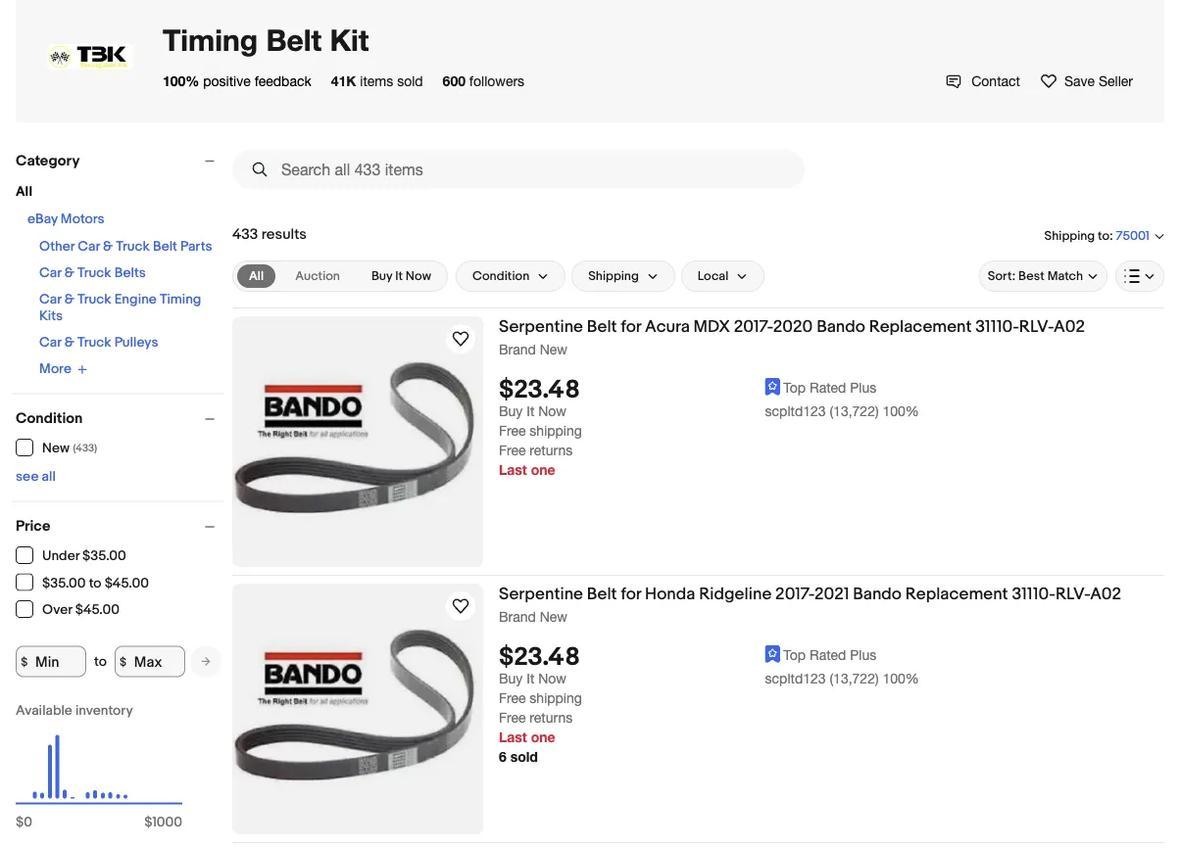 Task type: vqa. For each thing, say whether or not it's contained in the screenshot.
Heating,
no



Task type: describe. For each thing, give the bounding box(es) containing it.
for for acura
[[621, 317, 641, 337]]

bando for 2020
[[817, 317, 865, 337]]

timing belt kit link
[[163, 22, 369, 57]]

other
[[39, 239, 75, 255]]

(13,722) for scpltd123 (13,722) 100% free shipping free returns last one 6 sold
[[830, 671, 879, 687]]

one for scpltd123 (13,722) 100% free shipping free returns last one 6 sold
[[531, 730, 555, 746]]

100% positive feedback
[[163, 73, 311, 89]]

car & truck pulleys link
[[39, 335, 158, 351]]

& down the other on the top left of the page
[[64, 265, 74, 282]]

1 vertical spatial $35.00
[[42, 575, 86, 592]]

0 horizontal spatial all
[[16, 184, 32, 200]]

new (433)
[[42, 441, 97, 457]]

to for $45.00
[[89, 575, 101, 592]]

over
[[42, 602, 72, 619]]

all link
[[237, 265, 276, 288]]

new for serpentine belt for honda ridgeline 2017-2021 bando replacement 31110-rlv-a02
[[540, 609, 568, 625]]

31110- for serpentine belt for acura mdx 2017-2020 bando replacement 31110-rlv-a02
[[976, 317, 1019, 337]]

100% for scpltd123 (13,722) 100% free shipping free returns last one 6 sold
[[883, 671, 919, 687]]

shipping for shipping to : 75001
[[1044, 228, 1095, 243]]

top rated plus for 2021
[[784, 647, 877, 663]]

save seller button
[[1040, 71, 1133, 91]]

watch serpentine belt for honda ridgeline 2017-2021 bando replacement 31110-rlv-a02 image
[[449, 595, 472, 618]]

$23.48 for serpentine belt for honda ridgeline 2017-2021 bando replacement 31110-rlv-a02
[[499, 643, 580, 674]]

plus for 2021
[[850, 647, 877, 663]]

0 vertical spatial $35.00
[[82, 548, 126, 565]]

shipping for scpltd123 (13,722) 100% free shipping free returns last one
[[530, 423, 582, 439]]

$ 1000
[[144, 815, 182, 832]]

1 vertical spatial condition button
[[16, 410, 223, 428]]

belt for timing belt kit
[[266, 22, 322, 57]]

other car & truck belt parts car & truck belts car & truck engine timing kits car & truck pulleys
[[39, 239, 212, 351]]

over $45.00 link
[[16, 601, 120, 619]]

buy for serpentine belt for honda ridgeline 2017-2021 bando replacement 31110-rlv-a02
[[499, 671, 523, 687]]

0 vertical spatial sold
[[397, 73, 423, 89]]

0 vertical spatial buy it now
[[371, 269, 431, 284]]

shipping for scpltd123 (13,722) 100% free shipping free returns last one 6 sold
[[530, 691, 582, 707]]

truck left belts
[[77, 265, 111, 282]]

2 vertical spatial to
[[94, 654, 107, 670]]

3 free from the top
[[499, 691, 526, 707]]

Minimum Value in $ text field
[[16, 646, 86, 678]]

serpentine belt for honda ridgeline 2017-2021 bando replacement 31110-rlv-a02 image
[[232, 629, 483, 791]]

433 results
[[232, 225, 307, 243]]

inventory
[[75, 703, 133, 720]]

brand for serpentine belt for honda ridgeline 2017-2021 bando replacement 31110-rlv-a02
[[499, 609, 536, 625]]

other car & truck belt parts link
[[39, 239, 212, 255]]

buy it now link
[[360, 265, 443, 288]]

0 horizontal spatial condition
[[16, 410, 83, 428]]

all
[[42, 469, 56, 486]]

serpentine for serpentine belt for honda ridgeline 2017-2021 bando replacement 31110-rlv-a02
[[499, 584, 583, 605]]

car down the other on the top left of the page
[[39, 265, 61, 282]]

truck down car & truck belts link
[[77, 292, 111, 308]]

motors
[[61, 211, 105, 228]]

41k
[[331, 73, 356, 89]]

serpentine belt for honda ridgeline 2017-2021 bando replacement 31110-rlv-a02 brand new
[[499, 584, 1121, 625]]

price button
[[16, 518, 223, 536]]

items
[[360, 73, 393, 89]]

2017- for 2021
[[775, 584, 815, 605]]

local
[[698, 269, 729, 284]]

$23.48 for serpentine belt for acura mdx 2017-2020 bando replacement 31110-rlv-a02
[[499, 376, 580, 406]]

more button
[[39, 361, 87, 378]]

ebay
[[27, 211, 58, 228]]

under $35.00 link
[[16, 547, 127, 565]]

contact
[[972, 73, 1020, 89]]

2021
[[815, 584, 849, 605]]

75001
[[1116, 229, 1150, 244]]

condition inside main content
[[472, 269, 529, 284]]

match
[[1047, 269, 1083, 284]]

now for serpentine belt for honda ridgeline 2017-2021 bando replacement 31110-rlv-a02
[[538, 671, 566, 687]]

positive
[[203, 73, 251, 89]]

car down kits
[[39, 335, 61, 351]]

a02 for serpentine belt for honda ridgeline 2017-2021 bando replacement 31110-rlv-a02
[[1090, 584, 1121, 605]]

parts
[[180, 239, 212, 255]]

ridgeline
[[699, 584, 772, 605]]

Search all 433 items field
[[232, 150, 805, 189]]

$ 0
[[16, 815, 32, 832]]

belt for serpentine belt for honda ridgeline 2017-2021 bando replacement 31110-rlv-a02 brand new
[[587, 584, 617, 605]]

one for scpltd123 (13,722) 100% free shipping free returns last one
[[531, 462, 555, 479]]

1 vertical spatial all
[[249, 269, 264, 284]]

seller
[[1099, 73, 1133, 89]]

0 vertical spatial $45.00
[[105, 575, 149, 592]]

car up car & truck belts link
[[78, 239, 100, 255]]

buy it now for serpentine belt for acura mdx 2017-2020 bando replacement 31110-rlv-a02
[[499, 404, 566, 420]]

see all
[[16, 469, 56, 486]]

local button
[[681, 261, 765, 292]]

serpentine belt for acura mdx 2017-2020 bando replacement 31110-rlv-a02 link
[[499, 317, 1164, 341]]

2 free from the top
[[499, 443, 526, 459]]

serpentine belt for acura mdx 2017-2020 bando replacement 31110-rlv-a02 image
[[232, 361, 483, 523]]

contact link
[[946, 73, 1020, 89]]

mdx
[[694, 317, 730, 337]]

$35.00 to $45.00 link
[[16, 574, 150, 592]]

600
[[443, 73, 466, 89]]

(13,722) for scpltd123 (13,722) 100% free shipping free returns last one
[[830, 404, 879, 420]]

$35.00 to $45.00
[[42, 575, 149, 592]]

timing inside other car & truck belt parts car & truck belts car & truck engine timing kits car & truck pulleys
[[160, 292, 201, 308]]

top rated plus image
[[765, 378, 781, 396]]

save
[[1064, 73, 1095, 89]]

best
[[1018, 269, 1045, 284]]

0 vertical spatial it
[[395, 269, 403, 284]]

category
[[16, 152, 80, 170]]

31110- for serpentine belt for honda ridgeline 2017-2021 bando replacement 31110-rlv-a02
[[1012, 584, 1056, 605]]

Maximum Value in $ text field
[[115, 646, 185, 678]]

(433)
[[73, 443, 97, 455]]

belts
[[114, 265, 146, 282]]

returns for scpltd123 (13,722) 100% free shipping free returns last one 6 sold
[[530, 710, 573, 726]]

6
[[499, 750, 507, 766]]

truck up belts
[[116, 239, 150, 255]]

acura
[[645, 317, 690, 337]]

& right kits
[[64, 292, 74, 308]]

600 followers
[[443, 73, 524, 89]]



Task type: locate. For each thing, give the bounding box(es) containing it.
for left the acura
[[621, 317, 641, 337]]

1 horizontal spatial 2017-
[[775, 584, 815, 605]]

price
[[16, 518, 50, 536]]

1 vertical spatial scpltd123
[[765, 671, 826, 687]]

2 vertical spatial buy
[[499, 671, 523, 687]]

belt for serpentine belt for acura mdx 2017-2020 bando replacement 31110-rlv-a02 brand new
[[587, 317, 617, 337]]

1 last from the top
[[499, 462, 527, 479]]

a02 for serpentine belt for acura mdx 2017-2020 bando replacement 31110-rlv-a02
[[1054, 317, 1085, 337]]

1 (13,722) from the top
[[830, 404, 879, 420]]

truck up more "button"
[[77, 335, 111, 351]]

belt left honda
[[587, 584, 617, 605]]

0 vertical spatial buy
[[371, 269, 392, 284]]

replacement for 2021
[[905, 584, 1008, 605]]

scpltd123
[[765, 404, 826, 420], [765, 671, 826, 687]]

1 vertical spatial 31110-
[[1012, 584, 1056, 605]]

scpltd123 inside scpltd123 (13,722) 100% free shipping free returns last one 6 sold
[[765, 671, 826, 687]]

2017- inside serpentine belt for honda ridgeline 2017-2021 bando replacement 31110-rlv-a02 brand new
[[775, 584, 815, 605]]

(13,722) down serpentine belt for honda ridgeline 2017-2021 bando replacement 31110-rlv-a02 link
[[830, 671, 879, 687]]

0 vertical spatial new
[[540, 341, 568, 357]]

now for serpentine belt for acura mdx 2017-2020 bando replacement 31110-rlv-a02
[[538, 404, 566, 420]]

2 serpentine from the top
[[499, 584, 583, 605]]

serpentine inside serpentine belt for honda ridgeline 2017-2021 bando replacement 31110-rlv-a02 brand new
[[499, 584, 583, 605]]

sold right 6
[[510, 750, 538, 766]]

1 vertical spatial replacement
[[905, 584, 1008, 605]]

top rated plus for 2020
[[784, 380, 877, 396]]

returns for scpltd123 (13,722) 100% free shipping free returns last one
[[530, 443, 573, 459]]

new right watch serpentine belt for honda ridgeline 2017-2021 bando replacement 31110-rlv-a02 icon
[[540, 609, 568, 625]]

1 brand from the top
[[499, 341, 536, 357]]

scpltd123 down top rated plus image at the top of the page
[[765, 404, 826, 420]]

1 horizontal spatial all
[[249, 269, 264, 284]]

1 one from the top
[[531, 462, 555, 479]]

0 vertical spatial serpentine
[[499, 317, 583, 337]]

2020
[[773, 317, 813, 337]]

$45.00 down $35.00 to $45.00
[[75, 602, 119, 619]]

serpentine right watch serpentine belt for honda ridgeline 2017-2021 bando replacement 31110-rlv-a02 icon
[[499, 584, 583, 605]]

bando
[[817, 317, 865, 337], [853, 584, 902, 605]]

serpentine belt for honda ridgeline 2017-2021 bando replacement 31110-rlv-a02 heading
[[499, 584, 1121, 605]]

new left '(433)'
[[42, 441, 70, 457]]

1 horizontal spatial sold
[[510, 750, 538, 766]]

condition
[[472, 269, 529, 284], [16, 410, 83, 428]]

1 horizontal spatial condition
[[472, 269, 529, 284]]

returns inside scpltd123 (13,722) 100% free shipping free returns last one
[[530, 443, 573, 459]]

scpltd123 for scpltd123 (13,722) 100% free shipping free returns last one
[[765, 404, 826, 420]]

1 vertical spatial $45.00
[[75, 602, 119, 619]]

ebay motors
[[27, 211, 105, 228]]

0 vertical spatial condition
[[472, 269, 529, 284]]

condition up watch serpentine belt for acura mdx 2017-2020 bando replacement 31110-rlv-a02 icon at top left
[[472, 269, 529, 284]]

under $35.00
[[42, 548, 126, 565]]

1 top rated plus from the top
[[784, 380, 877, 396]]

belt up the feedback
[[266, 22, 322, 57]]

scpltd123 (13,722) 100% free shipping free returns last one
[[499, 404, 919, 479]]

0 vertical spatial shipping
[[530, 423, 582, 439]]

0 horizontal spatial sold
[[397, 73, 423, 89]]

belt inside serpentine belt for honda ridgeline 2017-2021 bando replacement 31110-rlv-a02 brand new
[[587, 584, 617, 605]]

listing options selector. list view selected. image
[[1124, 269, 1156, 284]]

0 horizontal spatial 2017-
[[734, 317, 773, 337]]

0 vertical spatial plus
[[850, 380, 877, 396]]

1 vertical spatial rlv-
[[1056, 584, 1090, 605]]

100% inside scpltd123 (13,722) 100% free shipping free returns last one
[[883, 404, 919, 420]]

rated
[[810, 380, 846, 396], [810, 647, 846, 663]]

0 vertical spatial top rated plus
[[784, 380, 877, 396]]

for inside serpentine belt for honda ridgeline 2017-2021 bando replacement 31110-rlv-a02 brand new
[[621, 584, 641, 605]]

1 serpentine from the top
[[499, 317, 583, 337]]

1 vertical spatial 2017-
[[775, 584, 815, 605]]

0 vertical spatial replacement
[[869, 317, 972, 337]]

1 vertical spatial now
[[538, 404, 566, 420]]

shipping inside scpltd123 (13,722) 100% free shipping free returns last one 6 sold
[[530, 691, 582, 707]]

2 rated from the top
[[810, 647, 846, 663]]

(13,722) down 'serpentine belt for acura mdx 2017-2020 bando replacement 31110-rlv-a02' link
[[830, 404, 879, 420]]

condition button up '(433)'
[[16, 410, 223, 428]]

1 vertical spatial condition
[[16, 410, 83, 428]]

scpltd123 down top rated plus icon
[[765, 671, 826, 687]]

serpentine belt for acura mdx 2017-2020 bando replacement 31110-rlv-a02 heading
[[499, 317, 1085, 337]]

1 top from the top
[[784, 380, 806, 396]]

1 vertical spatial returns
[[530, 710, 573, 726]]

rlv- for serpentine belt for acura mdx 2017-2020 bando replacement 31110-rlv-a02
[[1019, 317, 1054, 337]]

to inside shipping to : 75001
[[1098, 228, 1110, 243]]

0 vertical spatial top
[[784, 380, 806, 396]]

serpentine belt for honda ridgeline 2017-2021 bando replacement 31110-rlv-a02 link
[[499, 584, 1164, 608]]

2 $23.48 from the top
[[499, 643, 580, 674]]

buy it now
[[371, 269, 431, 284], [499, 404, 566, 420], [499, 671, 566, 687]]

1 vertical spatial top
[[784, 647, 806, 663]]

0 vertical spatial 2017-
[[734, 317, 773, 337]]

results
[[261, 225, 307, 243]]

a02
[[1054, 317, 1085, 337], [1090, 584, 1121, 605]]

1 vertical spatial brand
[[499, 609, 536, 625]]

serpentine for serpentine belt for acura mdx 2017-2020 bando replacement 31110-rlv-a02
[[499, 317, 583, 337]]

bando for 2021
[[853, 584, 902, 605]]

bando right 2020
[[817, 317, 865, 337]]

timing
[[163, 22, 258, 57], [160, 292, 201, 308]]

new inside serpentine belt for acura mdx 2017-2020 bando replacement 31110-rlv-a02 brand new
[[540, 341, 568, 357]]

rated down serpentine belt for honda ridgeline 2017-2021 bando replacement 31110-rlv-a02 brand new
[[810, 647, 846, 663]]

plus for 2020
[[850, 380, 877, 396]]

rlv- for serpentine belt for honda ridgeline 2017-2021 bando replacement 31110-rlv-a02
[[1056, 584, 1090, 605]]

0 vertical spatial brand
[[499, 341, 536, 357]]

top right top rated plus image at the top of the page
[[784, 380, 806, 396]]

2017- right mdx
[[734, 317, 773, 337]]

graph of available inventory between $0 and $1000+ image
[[16, 703, 182, 841]]

timing up positive
[[163, 22, 258, 57]]

belt inside other car & truck belt parts car & truck belts car & truck engine timing kits car & truck pulleys
[[153, 239, 177, 255]]

1 plus from the top
[[850, 380, 877, 396]]

shipping inside scpltd123 (13,722) 100% free shipping free returns last one
[[530, 423, 582, 439]]

kits
[[39, 308, 63, 325]]

brand right watch serpentine belt for honda ridgeline 2017-2021 bando replacement 31110-rlv-a02 icon
[[499, 609, 536, 625]]

category button
[[16, 152, 223, 170]]

save seller
[[1064, 73, 1133, 89]]

replacement inside serpentine belt for honda ridgeline 2017-2021 bando replacement 31110-rlv-a02 brand new
[[905, 584, 1008, 605]]

brand for serpentine belt for acura mdx 2017-2020 bando replacement 31110-rlv-a02
[[499, 341, 536, 357]]

shipping to : 75001
[[1044, 228, 1150, 244]]

timing belt kit
[[163, 22, 369, 57]]

new for serpentine belt for acura mdx 2017-2020 bando replacement 31110-rlv-a02
[[540, 341, 568, 357]]

0 vertical spatial all
[[16, 184, 32, 200]]

2 (13,722) from the top
[[830, 671, 879, 687]]

belt down shipping "dropdown button"
[[587, 317, 617, 337]]

last for scpltd123 (13,722) 100% free shipping free returns last one
[[499, 462, 527, 479]]

one
[[531, 462, 555, 479], [531, 730, 555, 746]]

1000
[[152, 815, 182, 832]]

for
[[621, 317, 641, 337], [621, 584, 641, 605]]

0 vertical spatial last
[[499, 462, 527, 479]]

2017- right "ridgeline"
[[775, 584, 815, 605]]

0 vertical spatial 100%
[[163, 73, 199, 89]]

1 vertical spatial buy it now
[[499, 404, 566, 420]]

0 horizontal spatial a02
[[1054, 317, 1085, 337]]

2 brand from the top
[[499, 609, 536, 625]]

serpentine inside serpentine belt for acura mdx 2017-2020 bando replacement 31110-rlv-a02 brand new
[[499, 317, 583, 337]]

1 free from the top
[[499, 423, 526, 439]]

condition up new (433)
[[16, 410, 83, 428]]

followers
[[469, 73, 524, 89]]

shipping button
[[572, 261, 675, 292]]

& up car & truck belts link
[[103, 239, 113, 255]]

truck
[[116, 239, 150, 255], [77, 265, 111, 282], [77, 292, 111, 308], [77, 335, 111, 351]]

& up more "button"
[[64, 335, 74, 351]]

buy for serpentine belt for acura mdx 2017-2020 bando replacement 31110-rlv-a02
[[499, 404, 523, 420]]

see all button
[[16, 469, 56, 486]]

0 vertical spatial rated
[[810, 380, 846, 396]]

new
[[540, 341, 568, 357], [42, 441, 70, 457], [540, 609, 568, 625]]

sort:
[[988, 269, 1016, 284]]

shipping
[[530, 423, 582, 439], [530, 691, 582, 707]]

1 rated from the top
[[810, 380, 846, 396]]

new right watch serpentine belt for acura mdx 2017-2020 bando replacement 31110-rlv-a02 icon at top left
[[540, 341, 568, 357]]

engine
[[114, 292, 157, 308]]

brand inside serpentine belt for acura mdx 2017-2020 bando replacement 31110-rlv-a02 brand new
[[499, 341, 536, 357]]

0 vertical spatial a02
[[1054, 317, 1085, 337]]

it for serpentine belt for honda ridgeline 2017-2021 bando replacement 31110-rlv-a02
[[527, 671, 534, 687]]

1 vertical spatial sold
[[510, 750, 538, 766]]

$35.00 up $35.00 to $45.00
[[82, 548, 126, 565]]

All selected text field
[[249, 268, 264, 285]]

1 vertical spatial $23.48
[[499, 643, 580, 674]]

rated for 2021
[[810, 647, 846, 663]]

2 scpltd123 from the top
[[765, 671, 826, 687]]

100%
[[163, 73, 199, 89], [883, 404, 919, 420], [883, 671, 919, 687]]

car down car & truck belts link
[[39, 292, 61, 308]]

0 vertical spatial 31110-
[[976, 317, 1019, 337]]

more
[[39, 361, 71, 378]]

1 vertical spatial (13,722)
[[830, 671, 879, 687]]

1 vertical spatial a02
[[1090, 584, 1121, 605]]

auction link
[[283, 265, 352, 288]]

1 vertical spatial bando
[[853, 584, 902, 605]]

ebay motors link
[[27, 211, 105, 228]]

for for honda
[[621, 584, 641, 605]]

scpltd123 inside scpltd123 (13,722) 100% free shipping free returns last one
[[765, 404, 826, 420]]

car
[[78, 239, 100, 255], [39, 265, 61, 282], [39, 292, 61, 308], [39, 335, 61, 351]]

last
[[499, 462, 527, 479], [499, 730, 527, 746]]

scpltd123 for scpltd123 (13,722) 100% free shipping free returns last one 6 sold
[[765, 671, 826, 687]]

replacement
[[869, 317, 972, 337], [905, 584, 1008, 605]]

1 vertical spatial plus
[[850, 647, 877, 663]]

sort: best match
[[988, 269, 1083, 284]]

31110- inside serpentine belt for acura mdx 2017-2020 bando replacement 31110-rlv-a02 brand new
[[976, 317, 1019, 337]]

one inside scpltd123 (13,722) 100% free shipping free returns last one
[[531, 462, 555, 479]]

top
[[784, 380, 806, 396], [784, 647, 806, 663]]

see
[[16, 469, 39, 486]]

replacement inside serpentine belt for acura mdx 2017-2020 bando replacement 31110-rlv-a02 brand new
[[869, 317, 972, 337]]

$45.00 down under $35.00
[[105, 575, 149, 592]]

last inside scpltd123 (13,722) 100% free shipping free returns last one 6 sold
[[499, 730, 527, 746]]

1 $23.48 from the top
[[499, 376, 580, 406]]

a02 inside serpentine belt for honda ridgeline 2017-2021 bando replacement 31110-rlv-a02 brand new
[[1090, 584, 1121, 605]]

2017- for 2020
[[734, 317, 773, 337]]

0 vertical spatial returns
[[530, 443, 573, 459]]

top right top rated plus icon
[[784, 647, 806, 663]]

last inside scpltd123 (13,722) 100% free shipping free returns last one
[[499, 462, 527, 479]]

main content
[[232, 142, 1164, 849]]

belt inside serpentine belt for acura mdx 2017-2020 bando replacement 31110-rlv-a02 brand new
[[587, 317, 617, 337]]

top for 2021
[[784, 647, 806, 663]]

1 vertical spatial to
[[89, 575, 101, 592]]

0 horizontal spatial rlv-
[[1019, 317, 1054, 337]]

0 vertical spatial now
[[406, 269, 431, 284]]

plus down 'serpentine belt for acura mdx 2017-2020 bando replacement 31110-rlv-a02' link
[[850, 380, 877, 396]]

timing right engine
[[160, 292, 201, 308]]

pulleys
[[114, 335, 158, 351]]

it
[[395, 269, 403, 284], [527, 404, 534, 420], [527, 671, 534, 687]]

bando right "2021" on the bottom right of the page
[[853, 584, 902, 605]]

1 vertical spatial 100%
[[883, 404, 919, 420]]

shipping inside shipping to : 75001
[[1044, 228, 1095, 243]]

sold right items
[[397, 73, 423, 89]]

timing belt kit image
[[47, 44, 133, 69]]

scpltd123 (13,722) 100% free shipping free returns last one 6 sold
[[499, 671, 919, 766]]

brand
[[499, 341, 536, 357], [499, 609, 536, 625]]

rated right top rated plus image at the top of the page
[[810, 380, 846, 396]]

0 vertical spatial to
[[1098, 228, 1110, 243]]

0 vertical spatial condition button
[[456, 261, 566, 292]]

2 top rated plus from the top
[[784, 647, 877, 663]]

to left '75001'
[[1098, 228, 1110, 243]]

it for serpentine belt for acura mdx 2017-2020 bando replacement 31110-rlv-a02
[[527, 404, 534, 420]]

sort: best match button
[[979, 261, 1108, 292]]

1 vertical spatial last
[[499, 730, 527, 746]]

2 plus from the top
[[850, 647, 877, 663]]

2 one from the top
[[531, 730, 555, 746]]

serpentine
[[499, 317, 583, 337], [499, 584, 583, 605]]

last for scpltd123 (13,722) 100% free shipping free returns last one 6 sold
[[499, 730, 527, 746]]

brand right watch serpentine belt for acura mdx 2017-2020 bando replacement 31110-rlv-a02 icon at top left
[[499, 341, 536, 357]]

2 top from the top
[[784, 647, 806, 663]]

(13,722)
[[830, 404, 879, 420], [830, 671, 879, 687]]

31110- inside serpentine belt for honda ridgeline 2017-2021 bando replacement 31110-rlv-a02 brand new
[[1012, 584, 1056, 605]]

2 returns from the top
[[530, 710, 573, 726]]

2 last from the top
[[499, 730, 527, 746]]

0 vertical spatial timing
[[163, 22, 258, 57]]

rated for 2020
[[810, 380, 846, 396]]

2 vertical spatial now
[[538, 671, 566, 687]]

100% for scpltd123 (13,722) 100% free shipping free returns last one
[[883, 404, 919, 420]]

0 vertical spatial scpltd123
[[765, 404, 826, 420]]

1 horizontal spatial shipping
[[1044, 228, 1095, 243]]

bando inside serpentine belt for honda ridgeline 2017-2021 bando replacement 31110-rlv-a02 brand new
[[853, 584, 902, 605]]

for left honda
[[621, 584, 641, 605]]

sold inside scpltd123 (13,722) 100% free shipping free returns last one 6 sold
[[510, 750, 538, 766]]

1 for from the top
[[621, 317, 641, 337]]

watch serpentine belt for acura mdx 2017-2020 bando replacement 31110-rlv-a02 image
[[449, 327, 472, 351]]

returns inside scpltd123 (13,722) 100% free shipping free returns last one 6 sold
[[530, 710, 573, 726]]

free
[[499, 423, 526, 439], [499, 443, 526, 459], [499, 691, 526, 707], [499, 710, 526, 726]]

all down 433
[[249, 269, 264, 284]]

sold
[[397, 73, 423, 89], [510, 750, 538, 766]]

2 vertical spatial it
[[527, 671, 534, 687]]

$35.00 up over $45.00 link
[[42, 575, 86, 592]]

2 shipping from the top
[[530, 691, 582, 707]]

rlv- inside serpentine belt for honda ridgeline 2017-2021 bando replacement 31110-rlv-a02 brand new
[[1056, 584, 1090, 605]]

&
[[103, 239, 113, 255], [64, 265, 74, 282], [64, 292, 74, 308], [64, 335, 74, 351]]

1 scpltd123 from the top
[[765, 404, 826, 420]]

2017- inside serpentine belt for acura mdx 2017-2020 bando replacement 31110-rlv-a02 brand new
[[734, 317, 773, 337]]

0 vertical spatial bando
[[817, 317, 865, 337]]

31110-
[[976, 317, 1019, 337], [1012, 584, 1056, 605]]

available
[[16, 703, 72, 720]]

serpentine right watch serpentine belt for acura mdx 2017-2020 bando replacement 31110-rlv-a02 icon at top left
[[499, 317, 583, 337]]

0 vertical spatial rlv-
[[1019, 317, 1054, 337]]

0 vertical spatial for
[[621, 317, 641, 337]]

all up ebay on the top left of the page
[[16, 184, 32, 200]]

433
[[232, 225, 258, 243]]

1 vertical spatial serpentine
[[499, 584, 583, 605]]

1 vertical spatial new
[[42, 441, 70, 457]]

1 horizontal spatial a02
[[1090, 584, 1121, 605]]

1 vertical spatial for
[[621, 584, 641, 605]]

0 vertical spatial one
[[531, 462, 555, 479]]

4 free from the top
[[499, 710, 526, 726]]

car & truck belts link
[[39, 265, 146, 282]]

1 vertical spatial top rated plus
[[784, 647, 877, 663]]

2 vertical spatial 100%
[[883, 671, 919, 687]]

1 returns from the top
[[530, 443, 573, 459]]

for inside serpentine belt for acura mdx 2017-2020 bando replacement 31110-rlv-a02 brand new
[[621, 317, 641, 337]]

over $45.00
[[42, 602, 119, 619]]

1 vertical spatial shipping
[[530, 691, 582, 707]]

0 vertical spatial $23.48
[[499, 376, 580, 406]]

buy it now for serpentine belt for honda ridgeline 2017-2021 bando replacement 31110-rlv-a02
[[499, 671, 566, 687]]

returns
[[530, 443, 573, 459], [530, 710, 573, 726]]

replacement for 2020
[[869, 317, 972, 337]]

under
[[42, 548, 79, 565]]

2 vertical spatial buy it now
[[499, 671, 566, 687]]

top for 2020
[[784, 380, 806, 396]]

top rated plus image
[[765, 646, 781, 664]]

0 vertical spatial shipping
[[1044, 228, 1095, 243]]

shipping for shipping
[[588, 269, 639, 284]]

car & truck engine timing kits link
[[39, 292, 201, 325]]

1 vertical spatial it
[[527, 404, 534, 420]]

main content containing $23.48
[[232, 142, 1164, 849]]

auction
[[295, 269, 340, 284]]

condition button up watch serpentine belt for acura mdx 2017-2020 bando replacement 31110-rlv-a02 icon at top left
[[456, 261, 566, 292]]

to for :
[[1098, 228, 1110, 243]]

$
[[21, 655, 28, 669], [120, 655, 126, 669], [16, 815, 24, 832], [144, 815, 152, 832]]

now
[[406, 269, 431, 284], [538, 404, 566, 420], [538, 671, 566, 687]]

2 for from the top
[[621, 584, 641, 605]]

belt left parts
[[153, 239, 177, 255]]

feedback
[[254, 73, 311, 89]]

a02 inside serpentine belt for acura mdx 2017-2020 bando replacement 31110-rlv-a02 brand new
[[1054, 317, 1085, 337]]

available inventory
[[16, 703, 133, 720]]

plus down serpentine belt for honda ridgeline 2017-2021 bando replacement 31110-rlv-a02 link
[[850, 647, 877, 663]]

condition button
[[456, 261, 566, 292], [16, 410, 223, 428]]

rlv- inside serpentine belt for acura mdx 2017-2020 bando replacement 31110-rlv-a02 brand new
[[1019, 317, 1054, 337]]

1 shipping from the top
[[530, 423, 582, 439]]

2 vertical spatial new
[[540, 609, 568, 625]]

0 horizontal spatial shipping
[[588, 269, 639, 284]]

:
[[1110, 228, 1113, 243]]

new inside serpentine belt for honda ridgeline 2017-2021 bando replacement 31110-rlv-a02 brand new
[[540, 609, 568, 625]]

1 vertical spatial buy
[[499, 404, 523, 420]]

brand inside serpentine belt for honda ridgeline 2017-2021 bando replacement 31110-rlv-a02 brand new
[[499, 609, 536, 625]]

kit
[[330, 22, 369, 57]]

(13,722) inside scpltd123 (13,722) 100% free shipping free returns last one
[[830, 404, 879, 420]]

(13,722) inside scpltd123 (13,722) 100% free shipping free returns last one 6 sold
[[830, 671, 879, 687]]

one inside scpltd123 (13,722) 100% free shipping free returns last one 6 sold
[[531, 730, 555, 746]]

top rated plus right top rated plus image at the top of the page
[[784, 380, 877, 396]]

41k items sold
[[331, 73, 423, 89]]

$35.00
[[82, 548, 126, 565], [42, 575, 86, 592]]

100% inside scpltd123 (13,722) 100% free shipping free returns last one 6 sold
[[883, 671, 919, 687]]

0 vertical spatial (13,722)
[[830, 404, 879, 420]]

1 vertical spatial one
[[531, 730, 555, 746]]

0
[[24, 815, 32, 832]]

0 horizontal spatial condition button
[[16, 410, 223, 428]]

1 vertical spatial timing
[[160, 292, 201, 308]]

belt
[[266, 22, 322, 57], [153, 239, 177, 255], [587, 317, 617, 337], [587, 584, 617, 605]]

1 horizontal spatial rlv-
[[1056, 584, 1090, 605]]

to down under $35.00
[[89, 575, 101, 592]]

bando inside serpentine belt for acura mdx 2017-2020 bando replacement 31110-rlv-a02 brand new
[[817, 317, 865, 337]]

serpentine belt for acura mdx 2017-2020 bando replacement 31110-rlv-a02 brand new
[[499, 317, 1085, 357]]

$45.00
[[105, 575, 149, 592], [75, 602, 119, 619]]

honda
[[645, 584, 695, 605]]

1 vertical spatial shipping
[[588, 269, 639, 284]]

1 vertical spatial rated
[[810, 647, 846, 663]]

shipping inside shipping "dropdown button"
[[588, 269, 639, 284]]

top rated plus down serpentine belt for honda ridgeline 2017-2021 bando replacement 31110-rlv-a02 brand new
[[784, 647, 877, 663]]

1 horizontal spatial condition button
[[456, 261, 566, 292]]

to left 'maximum value in $' text box
[[94, 654, 107, 670]]



